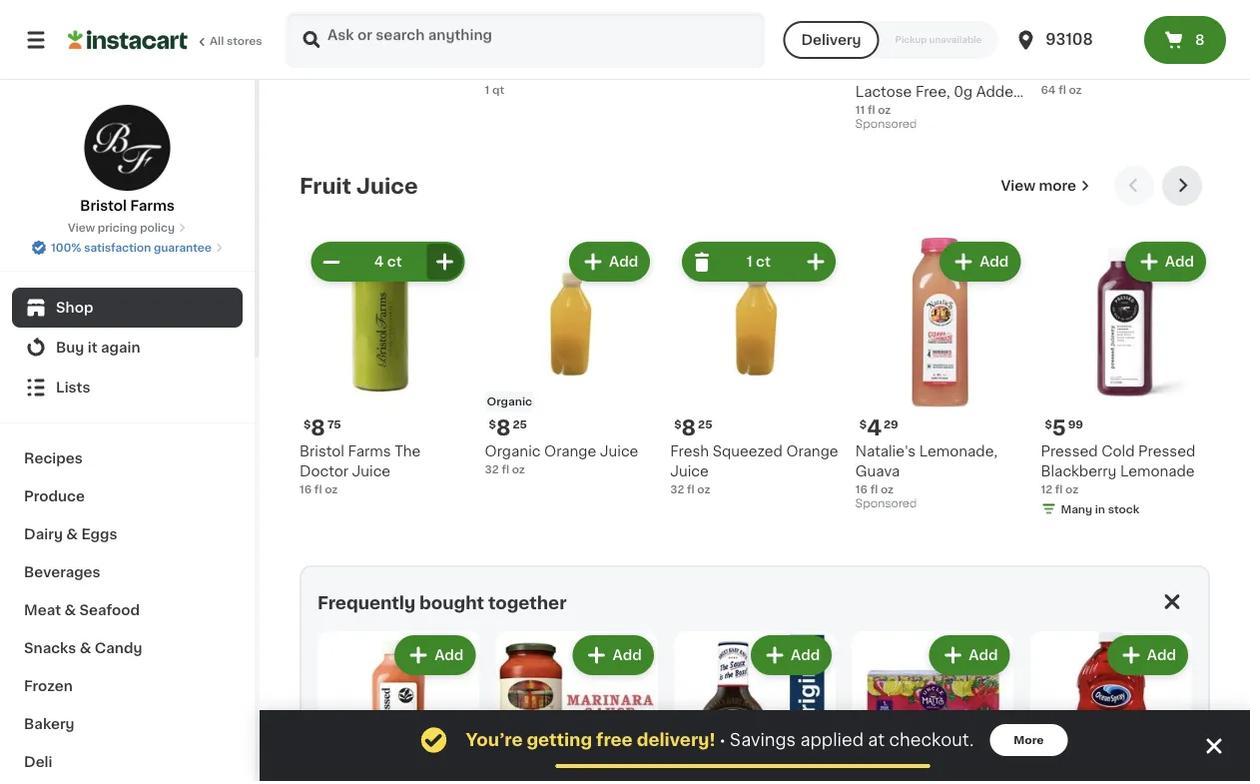 Task type: describe. For each thing, give the bounding box(es) containing it.
$ 5 99
[[1045, 418, 1084, 439]]

fl inside lactaid 2% reduced fat milk 64 fl oz
[[1059, 84, 1067, 95]]

item carousel region inside "frequently bought together" section
[[318, 624, 1221, 782]]

treatment tracker modal dialog
[[260, 710, 1251, 782]]

12
[[1041, 484, 1053, 495]]

applied
[[801, 732, 864, 749]]

organic inside clover sonoma organic lowfat 1% milk quart 1 qt
[[595, 45, 651, 59]]

29 for 6
[[327, 19, 342, 30]]

savings
[[730, 732, 796, 749]]

you're getting free delivery!
[[466, 732, 716, 749]]

orange inside organic orange juice 32 fl oz
[[544, 444, 597, 458]]

dairy & eggs
[[24, 527, 117, 541]]

natalie's
[[856, 444, 916, 458]]

lowfat
[[485, 65, 533, 79]]

guava
[[856, 464, 900, 478]]

service type group
[[784, 21, 998, 59]]

$ for bristol farms the doctor juice
[[304, 419, 311, 430]]

many
[[1061, 504, 1093, 515]]

oatmilk
[[342, 45, 396, 59]]

93108
[[1046, 32, 1093, 47]]

product group containing 3
[[856, 0, 1025, 136]]

in
[[1096, 504, 1106, 515]]

orange inside fresh squeezed orange juice 32 fl oz
[[787, 444, 839, 458]]

2 vertical spatial 1
[[747, 255, 753, 269]]

ct for 1 ct
[[756, 255, 771, 269]]

at
[[868, 732, 885, 749]]

8 for bristol farms the doctor juice
[[311, 418, 326, 439]]

free,
[[916, 85, 950, 99]]

organic for organic orange juice 32 fl oz
[[485, 444, 541, 458]]

Search field
[[288, 14, 764, 66]]

6
[[311, 18, 325, 39]]

11
[[856, 104, 865, 115]]

view more button
[[993, 166, 1099, 206]]

broguiere's
[[670, 45, 750, 59]]

product group containing 4
[[856, 238, 1025, 515]]

eggs
[[81, 527, 117, 541]]

all
[[210, 35, 224, 46]]

broguiere's whole milk 1 qt
[[670, 45, 830, 75]]

99 for 5
[[1068, 419, 1084, 430]]

deli
[[24, 755, 52, 769]]

$ 3 89
[[860, 18, 898, 39]]

fl inside the natalie's lemonade, guava 16 fl oz
[[871, 484, 878, 495]]

89
[[883, 19, 898, 30]]

1 ct
[[747, 255, 771, 269]]

lactaid
[[1041, 45, 1093, 59]]

bristol farms
[[80, 199, 175, 213]]

oz inside 'bristol farms the doctor juice 16 fl oz'
[[325, 484, 338, 495]]

clover sonoma organic lowfat 1% milk quart 1 qt
[[485, 45, 651, 95]]

slate dark chocolate milk, 20g protein, lactose free, 0g added sugar
[[856, 45, 1023, 119]]

deli link
[[12, 743, 243, 781]]

view for view more
[[1001, 179, 1036, 193]]

increment quantity of bristol farms the doctor juice image
[[433, 250, 457, 274]]

oz inside oatly oatmilk 64 fl oz
[[328, 64, 341, 75]]

lemonade,
[[920, 444, 998, 458]]

fruit juice
[[300, 176, 418, 197]]

16 inside the natalie's lemonade, guava 16 fl oz
[[856, 484, 868, 495]]

stock
[[1108, 504, 1140, 515]]

$ 6 29
[[304, 18, 342, 39]]

fl inside 'pressed cold pressed blackberry lemonade 12 fl oz'
[[1056, 484, 1063, 495]]

fl inside fresh squeezed orange juice 32 fl oz
[[687, 484, 695, 495]]

many in stock
[[1061, 504, 1140, 515]]

organic orange juice 32 fl oz
[[485, 444, 639, 475]]

4 ct
[[374, 255, 402, 269]]

frozen
[[24, 679, 73, 693]]

whole
[[753, 45, 798, 59]]

frequently bought together section
[[300, 566, 1221, 782]]

recipes link
[[12, 440, 243, 477]]

bakery
[[24, 717, 75, 731]]

buy
[[56, 341, 84, 355]]

policy
[[140, 222, 175, 233]]

29 for 4
[[884, 419, 899, 430]]

fl inside 'bristol farms the doctor juice 16 fl oz'
[[314, 484, 322, 495]]

frequently bought together
[[318, 595, 567, 612]]

produce
[[24, 489, 85, 503]]

snacks & candy
[[24, 641, 142, 655]]

fresh
[[670, 444, 709, 458]]

delivery button
[[784, 21, 880, 59]]

lactose
[[856, 85, 912, 99]]

sonoma
[[534, 45, 592, 59]]

more button
[[990, 724, 1068, 756]]

1 inside broguiere's whole milk 1 qt
[[670, 64, 675, 75]]

2%
[[1097, 45, 1118, 59]]

100%
[[51, 242, 81, 253]]

farms for bristol farms
[[130, 199, 175, 213]]

all stores link
[[68, 12, 264, 68]]

& for meat
[[64, 603, 76, 617]]

fl inside organic orange juice 32 fl oz
[[502, 464, 509, 475]]

$ for pressed cold pressed blackberry lemonade
[[1045, 419, 1053, 430]]

$ 4 99
[[674, 18, 714, 39]]

reduced
[[1122, 45, 1185, 59]]

seafood
[[79, 603, 140, 617]]

•
[[720, 732, 726, 748]]

bristol for bristol farms the doctor juice 16 fl oz
[[300, 444, 345, 458]]

meat & seafood
[[24, 603, 140, 617]]

instacart logo image
[[68, 28, 188, 52]]

you're
[[466, 732, 523, 749]]

fruit
[[300, 176, 351, 197]]

25 for fresh
[[698, 419, 713, 430]]

increment quantity of fresh squeezed orange juice image
[[804, 250, 828, 274]]

4 up lactaid
[[1053, 18, 1067, 39]]

100% satisfaction guarantee
[[51, 242, 212, 253]]

32 inside organic orange juice 32 fl oz
[[485, 464, 499, 475]]

getting
[[527, 732, 592, 749]]

qt inside broguiere's whole milk 1 qt
[[678, 64, 690, 75]]

4 for clover sonoma organic lowfat 1% milk quart
[[496, 18, 511, 39]]

recipes
[[24, 451, 83, 465]]

bakery link
[[12, 705, 243, 743]]

oatly oatmilk 64 fl oz
[[300, 45, 396, 75]]

& for dairy
[[66, 527, 78, 541]]

decrement quantity of bristol farms the doctor juice image
[[319, 250, 343, 274]]

organic for organic
[[487, 396, 532, 407]]

oatly
[[300, 45, 338, 59]]

snacks & candy link
[[12, 629, 243, 667]]

frequently
[[318, 595, 416, 612]]



Task type: locate. For each thing, give the bounding box(es) containing it.
64 inside oatly oatmilk 64 fl oz
[[300, 64, 315, 75]]

$ up natalie's
[[860, 419, 867, 430]]

$ 4 09
[[489, 18, 529, 39]]

1 pressed from the left
[[1041, 444, 1098, 458]]

1 vertical spatial organic
[[487, 396, 532, 407]]

2 vertical spatial &
[[80, 641, 91, 655]]

farms
[[130, 199, 175, 213], [348, 444, 391, 458]]

1 16 from the left
[[300, 484, 312, 495]]

None search field
[[286, 12, 766, 68]]

product group containing 5
[[1041, 238, 1211, 521]]

99 right 5
[[1068, 419, 1084, 430]]

2 $ 8 25 from the left
[[674, 418, 713, 439]]

$ left the 89
[[860, 19, 867, 30]]

pressed cold pressed blackberry lemonade 12 fl oz
[[1041, 444, 1196, 495]]

lemonade
[[1121, 464, 1195, 478]]

blackberry
[[1041, 464, 1117, 478]]

$4.59 original price: $5.39 element
[[1041, 16, 1211, 42]]

0 horizontal spatial ct
[[387, 255, 402, 269]]

0 horizontal spatial milk
[[558, 65, 587, 79]]

& left candy
[[80, 641, 91, 655]]

$ for fresh squeezed orange juice
[[674, 419, 682, 430]]

beverages
[[24, 565, 100, 579]]

1 vertical spatial farms
[[348, 444, 391, 458]]

0 horizontal spatial 64
[[300, 64, 315, 75]]

item carousel region
[[300, 166, 1211, 550], [318, 624, 1221, 782]]

0 vertical spatial qt
[[678, 64, 690, 75]]

& right meat
[[64, 603, 76, 617]]

2 horizontal spatial milk
[[1067, 65, 1095, 79]]

sponsored badge image down guava
[[856, 499, 916, 510]]

20g
[[892, 65, 919, 79]]

0 vertical spatial 32
[[485, 464, 499, 475]]

buy it again
[[56, 341, 140, 355]]

$ left 09
[[489, 19, 496, 30]]

cold
[[1102, 444, 1135, 458]]

product group
[[856, 0, 1025, 136], [300, 238, 469, 497], [485, 238, 654, 477], [670, 238, 840, 497], [856, 238, 1025, 515], [1041, 238, 1211, 521], [318, 632, 480, 782], [496, 632, 658, 782], [674, 632, 836, 782], [852, 632, 1014, 782], [1030, 632, 1193, 782]]

75
[[328, 419, 341, 430]]

pressed up the blackberry
[[1041, 444, 1098, 458]]

milk inside lactaid 2% reduced fat milk 64 fl oz
[[1067, 65, 1095, 79]]

bristol farms link
[[80, 104, 175, 216]]

4 for broguiere's whole milk
[[682, 18, 697, 39]]

1 horizontal spatial 32
[[670, 484, 685, 495]]

0 vertical spatial farms
[[130, 199, 175, 213]]

0 horizontal spatial 32
[[485, 464, 499, 475]]

2 pressed from the left
[[1139, 444, 1196, 458]]

1 vertical spatial qt
[[492, 84, 505, 95]]

& left eggs
[[66, 527, 78, 541]]

juice down fresh
[[670, 464, 709, 478]]

1 horizontal spatial farms
[[348, 444, 391, 458]]

8 inside button
[[1196, 33, 1205, 47]]

1 vertical spatial view
[[68, 222, 95, 233]]

3
[[867, 18, 881, 39]]

oz inside fresh squeezed orange juice 32 fl oz
[[698, 484, 711, 495]]

$ 8 25 for organic
[[489, 418, 527, 439]]

$ for clover sonoma organic lowfat 1% milk quart
[[489, 19, 496, 30]]

guarantee
[[154, 242, 212, 253]]

1 horizontal spatial orange
[[787, 444, 839, 458]]

more
[[1014, 735, 1044, 746]]

view up '100%'
[[68, 222, 95, 233]]

93108 button
[[1014, 12, 1134, 68]]

juice inside fresh squeezed orange juice 32 fl oz
[[670, 464, 709, 478]]

0 vertical spatial organic
[[595, 45, 651, 59]]

farms up policy
[[130, 199, 175, 213]]

natalie's lemonade, guava 16 fl oz
[[856, 444, 998, 495]]

1 horizontal spatial 29
[[884, 419, 899, 430]]

qt inside clover sonoma organic lowfat 1% milk quart 1 qt
[[492, 84, 505, 95]]

1 ct from the left
[[387, 255, 402, 269]]

0 horizontal spatial bristol
[[80, 199, 127, 213]]

0 vertical spatial sponsored badge image
[[856, 119, 916, 131]]

clover
[[485, 45, 530, 59]]

$ for slate dark chocolate milk, 20g protein, lactose free, 0g added sugar
[[860, 19, 867, 30]]

1 horizontal spatial pressed
[[1139, 444, 1196, 458]]

$
[[304, 19, 311, 30], [489, 19, 496, 30], [674, 19, 682, 30], [860, 19, 867, 30], [304, 419, 311, 430], [489, 419, 496, 430], [674, 419, 682, 430], [860, 419, 867, 430], [1045, 419, 1053, 430]]

1 vertical spatial bristol
[[300, 444, 345, 458]]

1 horizontal spatial view
[[1001, 179, 1036, 193]]

oz inside 'pressed cold pressed blackberry lemonade 12 fl oz'
[[1066, 484, 1079, 495]]

25 for organic
[[513, 419, 527, 430]]

$ inside $ 4 29
[[860, 419, 867, 430]]

juice inside 'bristol farms the doctor juice 16 fl oz'
[[352, 464, 391, 478]]

milk down sonoma
[[558, 65, 587, 79]]

view pricing policy
[[68, 222, 175, 233]]

$ inside $ 6 29
[[304, 19, 311, 30]]

0 horizontal spatial orange
[[544, 444, 597, 458]]

32 inside fresh squeezed orange juice 32 fl oz
[[670, 484, 685, 495]]

item carousel region containing add
[[318, 624, 1221, 782]]

bristol up "pricing"
[[80, 199, 127, 213]]

shop
[[56, 301, 93, 315]]

delivery
[[802, 33, 862, 47]]

64 down fat
[[1041, 84, 1056, 95]]

add button
[[571, 244, 648, 280], [942, 244, 1019, 280], [1127, 244, 1205, 280], [397, 638, 474, 674], [575, 638, 652, 674], [753, 638, 830, 674], [931, 638, 1008, 674], [1110, 638, 1187, 674]]

$ for oatly oatmilk
[[304, 19, 311, 30]]

0 horizontal spatial 99
[[699, 19, 714, 30]]

ct left increment quantity of bristol farms the doctor juice icon
[[387, 255, 402, 269]]

1 sponsored badge image from the top
[[856, 119, 916, 131]]

1 vertical spatial 32
[[670, 484, 685, 495]]

ct left "increment quantity of fresh squeezed orange juice" icon
[[756, 255, 771, 269]]

milk inside clover sonoma organic lowfat 1% milk quart 1 qt
[[558, 65, 587, 79]]

$ inside $ 4 09
[[489, 19, 496, 30]]

view left more
[[1001, 179, 1036, 193]]

1
[[670, 64, 675, 75], [485, 84, 490, 95], [747, 255, 753, 269]]

32
[[485, 464, 499, 475], [670, 484, 685, 495]]

8 up organic orange juice 32 fl oz
[[496, 418, 511, 439]]

64 down oatly
[[300, 64, 315, 75]]

$ for organic orange juice
[[489, 419, 496, 430]]

pricing
[[98, 222, 137, 233]]

$ inside $ 3 89
[[860, 19, 867, 30]]

25 up organic orange juice 32 fl oz
[[513, 419, 527, 430]]

0 horizontal spatial pressed
[[1041, 444, 1098, 458]]

1 horizontal spatial qt
[[678, 64, 690, 75]]

09
[[513, 19, 529, 30]]

$ 8 25 for fresh
[[674, 418, 713, 439]]

29 inside $ 6 29
[[327, 19, 342, 30]]

qt down lowfat
[[492, 84, 505, 95]]

juice
[[356, 176, 418, 197], [600, 444, 639, 458], [352, 464, 391, 478], [670, 464, 709, 478]]

sponsored badge image down the sugar
[[856, 119, 916, 131]]

4 for natalie's lemonade, guava
[[867, 418, 882, 439]]

snacks
[[24, 641, 76, 655]]

sponsored badge image
[[856, 119, 916, 131], [856, 499, 916, 510]]

the
[[395, 444, 421, 458]]

1 vertical spatial 29
[[884, 419, 899, 430]]

again
[[101, 341, 140, 355]]

fresh squeezed orange juice 32 fl oz
[[670, 444, 839, 495]]

protein,
[[923, 65, 977, 79]]

2 25 from the left
[[698, 419, 713, 430]]

frozen link
[[12, 667, 243, 705]]

1 down broguiere's
[[670, 64, 675, 75]]

1 down lowfat
[[485, 84, 490, 95]]

qt down broguiere's
[[678, 64, 690, 75]]

1%
[[536, 65, 555, 79]]

1 horizontal spatial bristol
[[300, 444, 345, 458]]

1 25 from the left
[[513, 419, 527, 430]]

checkout.
[[890, 732, 974, 749]]

produce link
[[12, 477, 243, 515]]

0 horizontal spatial 25
[[513, 419, 527, 430]]

0 vertical spatial &
[[66, 527, 78, 541]]

$ 8 25 up fresh
[[674, 418, 713, 439]]

1 horizontal spatial milk
[[801, 45, 830, 59]]

1 horizontal spatial 16
[[856, 484, 868, 495]]

bristol
[[80, 199, 127, 213], [300, 444, 345, 458]]

1 vertical spatial 99
[[1068, 419, 1084, 430]]

1 vertical spatial &
[[64, 603, 76, 617]]

0 vertical spatial 64
[[300, 64, 315, 75]]

all stores
[[210, 35, 262, 46]]

farms left the
[[348, 444, 391, 458]]

1 horizontal spatial 1
[[670, 64, 675, 75]]

16 down doctor
[[300, 484, 312, 495]]

99 inside $ 4 99
[[699, 19, 714, 30]]

4 right decrement quantity of bristol farms the doctor juice image
[[374, 255, 384, 269]]

$ inside $ 5 99
[[1045, 419, 1053, 430]]

remove fresh squeezed orange juice image
[[690, 250, 714, 274]]

64 inside lactaid 2% reduced fat milk 64 fl oz
[[1041, 84, 1056, 95]]

organic
[[595, 45, 651, 59], [487, 396, 532, 407], [485, 444, 541, 458]]

ct for 4 ct
[[387, 255, 402, 269]]

farms for bristol farms the doctor juice 16 fl oz
[[348, 444, 391, 458]]

$ 4 29
[[860, 418, 899, 439]]

milk
[[801, 45, 830, 59], [558, 65, 587, 79], [1067, 65, 1095, 79]]

1 vertical spatial 64
[[1041, 84, 1056, 95]]

$ up broguiere's
[[674, 19, 682, 30]]

8 for organic orange juice
[[496, 418, 511, 439]]

1 vertical spatial sponsored badge image
[[856, 499, 916, 510]]

0 vertical spatial item carousel region
[[300, 166, 1211, 550]]

pressed up lemonade
[[1139, 444, 1196, 458]]

99 for 4
[[699, 19, 714, 30]]

0 horizontal spatial 1
[[485, 84, 490, 95]]

4 up broguiere's
[[682, 18, 697, 39]]

juice inside organic orange juice 32 fl oz
[[600, 444, 639, 458]]

$ 8 25 up organic orange juice 32 fl oz
[[489, 418, 527, 439]]

1 vertical spatial item carousel region
[[318, 624, 1221, 782]]

$ inside $ 8 75
[[304, 419, 311, 430]]

milk right whole
[[801, 45, 830, 59]]

$ left '75'
[[304, 419, 311, 430]]

$ inside $ 4 99
[[674, 19, 682, 30]]

29 inside $ 4 29
[[884, 419, 899, 430]]

0 horizontal spatial 16
[[300, 484, 312, 495]]

25 up fresh
[[698, 419, 713, 430]]

0 horizontal spatial $ 8 25
[[489, 418, 527, 439]]

1 horizontal spatial $ 8 25
[[674, 418, 713, 439]]

8 button
[[1145, 16, 1227, 64]]

dairy
[[24, 527, 63, 541]]

lists link
[[12, 368, 243, 408]]

squeezed
[[713, 444, 783, 458]]

lactaid 2% reduced fat milk 64 fl oz
[[1041, 45, 1185, 95]]

2 orange from the left
[[787, 444, 839, 458]]

fl inside oatly oatmilk 64 fl oz
[[317, 64, 325, 75]]

add
[[609, 255, 638, 269], [980, 255, 1009, 269], [1165, 255, 1195, 269], [435, 649, 464, 663], [613, 649, 642, 663], [791, 649, 820, 663], [969, 649, 998, 663], [1147, 649, 1177, 663]]

99
[[699, 19, 714, 30], [1068, 419, 1084, 430]]

0 vertical spatial 29
[[327, 19, 342, 30]]

&
[[66, 527, 78, 541], [64, 603, 76, 617], [80, 641, 91, 655]]

8 up fresh
[[682, 418, 696, 439]]

milk inside broguiere's whole milk 1 qt
[[801, 45, 830, 59]]

64
[[300, 64, 315, 75], [1041, 84, 1056, 95]]

16 inside 'bristol farms the doctor juice 16 fl oz'
[[300, 484, 312, 495]]

organic inside organic orange juice 32 fl oz
[[485, 444, 541, 458]]

29 right 6
[[327, 19, 342, 30]]

1 orange from the left
[[544, 444, 597, 458]]

delivery!
[[637, 732, 716, 749]]

added
[[977, 85, 1023, 99]]

$ up the blackberry
[[1045, 419, 1053, 430]]

juice right doctor
[[352, 464, 391, 478]]

0 horizontal spatial view
[[68, 222, 95, 233]]

dark
[[895, 45, 927, 59]]

8 right the reduced
[[1196, 33, 1205, 47]]

$ up oatly
[[304, 19, 311, 30]]

2 16 from the left
[[856, 484, 868, 495]]

8 for fresh squeezed orange juice
[[682, 418, 696, 439]]

2 vertical spatial organic
[[485, 444, 541, 458]]

shop link
[[12, 288, 243, 328]]

29 up natalie's
[[884, 419, 899, 430]]

satisfaction
[[84, 242, 151, 253]]

bristol farms logo image
[[83, 104, 171, 192]]

bristol for bristol farms
[[80, 199, 127, 213]]

1 horizontal spatial 99
[[1068, 419, 1084, 430]]

oz inside the natalie's lemonade, guava 16 fl oz
[[881, 484, 894, 495]]

more
[[1039, 179, 1077, 193]]

8 left '75'
[[311, 418, 326, 439]]

2 horizontal spatial 1
[[747, 255, 753, 269]]

0 horizontal spatial farms
[[130, 199, 175, 213]]

bought
[[420, 595, 484, 612]]

4 left 09
[[496, 18, 511, 39]]

bristol inside 'bristol farms the doctor juice 16 fl oz'
[[300, 444, 345, 458]]

0 horizontal spatial qt
[[492, 84, 505, 95]]

0 vertical spatial view
[[1001, 179, 1036, 193]]

oz inside lactaid 2% reduced fat milk 64 fl oz
[[1069, 84, 1082, 95]]

1 horizontal spatial ct
[[756, 255, 771, 269]]

$ for natalie's lemonade, guava
[[860, 419, 867, 430]]

free
[[596, 732, 633, 749]]

juice left fresh
[[600, 444, 639, 458]]

99 inside $ 5 99
[[1068, 419, 1084, 430]]

0 vertical spatial 1
[[670, 64, 675, 75]]

1 vertical spatial 1
[[485, 84, 490, 95]]

2 ct from the left
[[756, 255, 771, 269]]

fat
[[1041, 65, 1063, 79]]

$ up organic orange juice 32 fl oz
[[489, 419, 496, 430]]

beverages link
[[12, 553, 243, 591]]

candy
[[95, 641, 142, 655]]

0 vertical spatial bristol
[[80, 199, 127, 213]]

milk down lactaid
[[1067, 65, 1095, 79]]

bristol up doctor
[[300, 444, 345, 458]]

$ up fresh
[[674, 419, 682, 430]]

1 inside clover sonoma organic lowfat 1% milk quart 1 qt
[[485, 84, 490, 95]]

1 horizontal spatial 25
[[698, 419, 713, 430]]

0 vertical spatial 99
[[699, 19, 714, 30]]

oz inside organic orange juice 32 fl oz
[[512, 464, 525, 475]]

1 $ 8 25 from the left
[[489, 418, 527, 439]]

juice right fruit
[[356, 176, 418, 197]]

buy it again link
[[12, 328, 243, 368]]

16 down guava
[[856, 484, 868, 495]]

1 horizontal spatial 64
[[1041, 84, 1056, 95]]

1 right the remove fresh squeezed orange juice image
[[747, 255, 753, 269]]

0 horizontal spatial 29
[[327, 19, 342, 30]]

4 up natalie's
[[867, 418, 882, 439]]

5
[[1053, 418, 1066, 439]]

quart
[[590, 65, 630, 79]]

4
[[496, 18, 511, 39], [682, 18, 697, 39], [1053, 18, 1067, 39], [374, 255, 384, 269], [867, 418, 882, 439]]

milk,
[[856, 65, 888, 79]]

farms inside 'bristol farms the doctor juice 16 fl oz'
[[348, 444, 391, 458]]

& for snacks
[[80, 641, 91, 655]]

2 sponsored badge image from the top
[[856, 499, 916, 510]]

view for view pricing policy
[[68, 222, 95, 233]]

99 up broguiere's
[[699, 19, 714, 30]]

$ for broguiere's whole milk
[[674, 19, 682, 30]]

view inside popup button
[[1001, 179, 1036, 193]]

together
[[488, 595, 567, 612]]

item carousel region containing fruit juice
[[300, 166, 1211, 550]]



Task type: vqa. For each thing, say whether or not it's contained in the screenshot.
'32' to the left
yes



